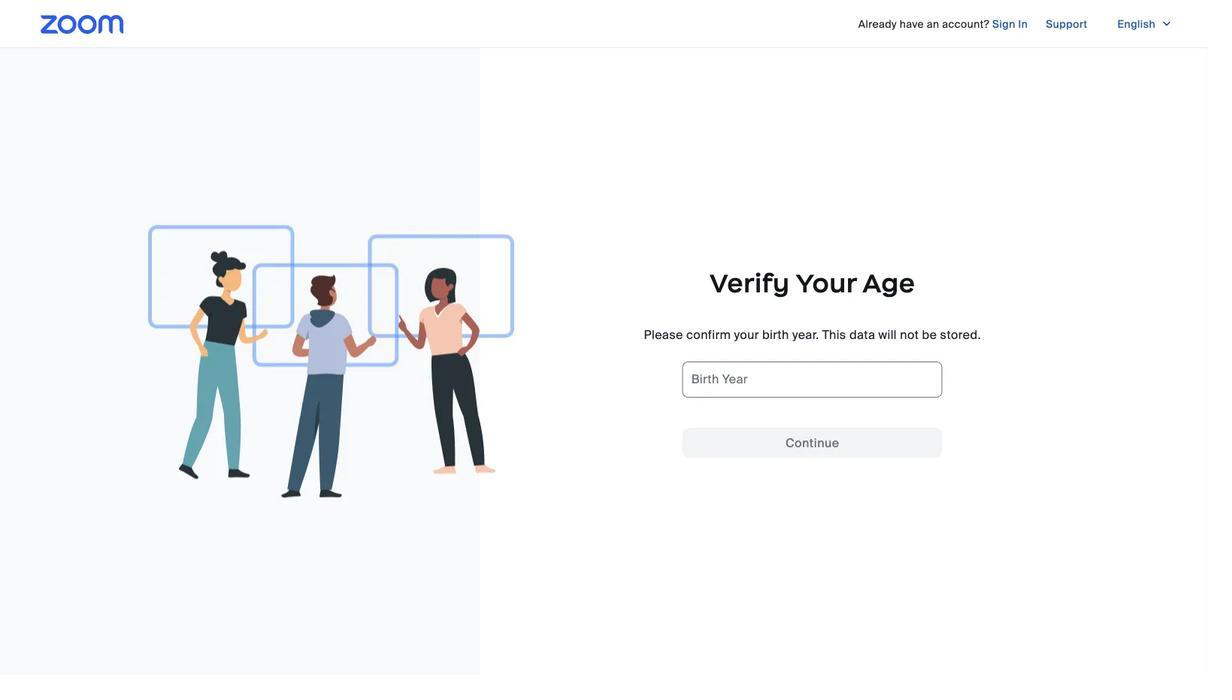Task type: describe. For each thing, give the bounding box(es) containing it.
continue
[[786, 435, 840, 451]]

continue button
[[683, 428, 943, 458]]

year
[[723, 371, 748, 387]]

in
[[1019, 17, 1028, 31]]

please
[[644, 327, 683, 343]]

english
[[1118, 17, 1156, 31]]

confirm
[[687, 327, 731, 343]]

birth
[[763, 327, 790, 343]]

already
[[859, 17, 897, 31]]

data
[[850, 327, 876, 343]]

be
[[922, 327, 937, 343]]

birth year
[[692, 371, 748, 387]]

have
[[900, 17, 924, 31]]

zoom logo image
[[41, 15, 123, 34]]

stored.
[[941, 327, 981, 343]]

age
[[863, 267, 916, 300]]

not
[[900, 327, 919, 343]]

verify
[[710, 267, 790, 300]]

verify your age
[[710, 267, 916, 300]]

will
[[879, 327, 897, 343]]



Task type: locate. For each thing, give the bounding box(es) containing it.
english button
[[1106, 12, 1185, 36]]

zoom banner image image
[[148, 225, 515, 498]]

Birth Year text field
[[683, 362, 943, 398]]

an
[[927, 17, 940, 31]]

support
[[1046, 17, 1088, 31]]

already have an account? sign in
[[859, 17, 1028, 31]]

sign in button
[[993, 12, 1028, 36]]

support link
[[1046, 12, 1088, 36]]

year.
[[793, 327, 819, 343]]

this
[[823, 327, 847, 343]]

account?
[[943, 17, 990, 31]]

sign
[[993, 17, 1016, 31]]

birth
[[692, 371, 719, 387]]

your
[[796, 267, 857, 300]]

down image
[[1162, 17, 1172, 32]]

your
[[734, 327, 759, 343]]

please confirm your birth year. this data will not be stored.
[[644, 327, 981, 343]]



Task type: vqa. For each thing, say whether or not it's contained in the screenshot.
RIGHT IMAGE to the middle
no



